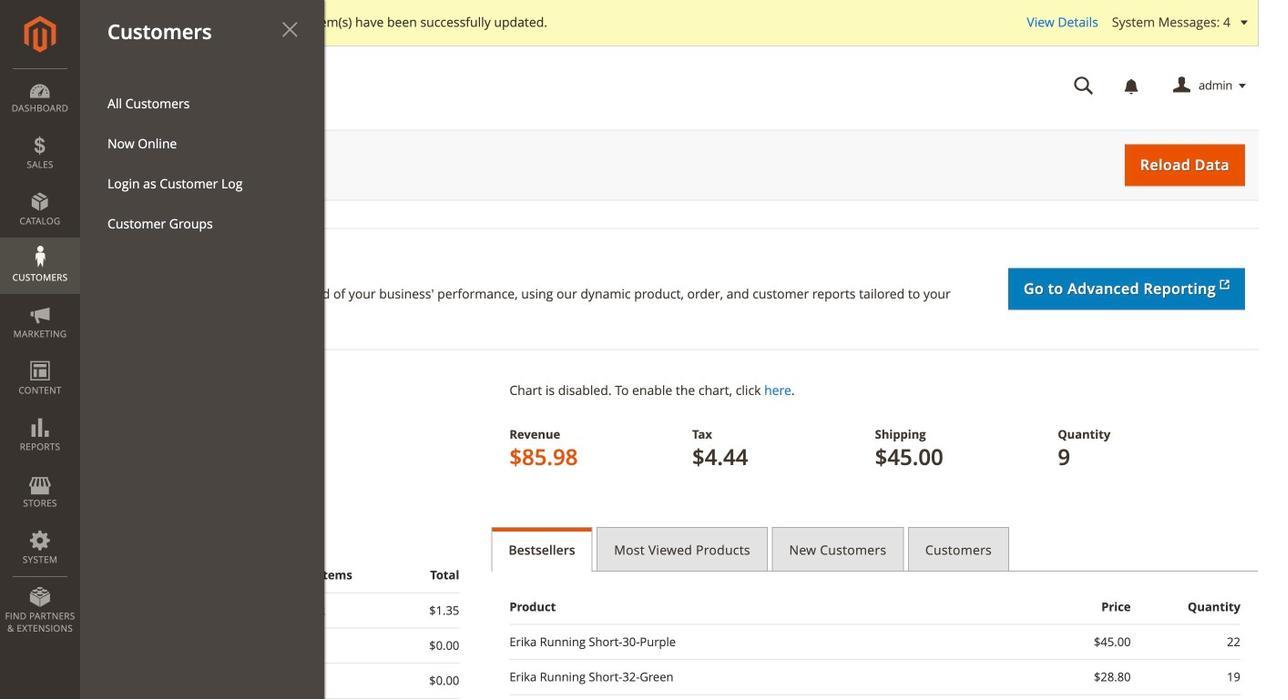 Task type: locate. For each thing, give the bounding box(es) containing it.
magento admin panel image
[[24, 15, 56, 53]]

menu bar
[[0, 0, 324, 700]]

menu
[[80, 84, 324, 700]]



Task type: vqa. For each thing, say whether or not it's contained in the screenshot.
"Magento Admin Panel" icon
yes



